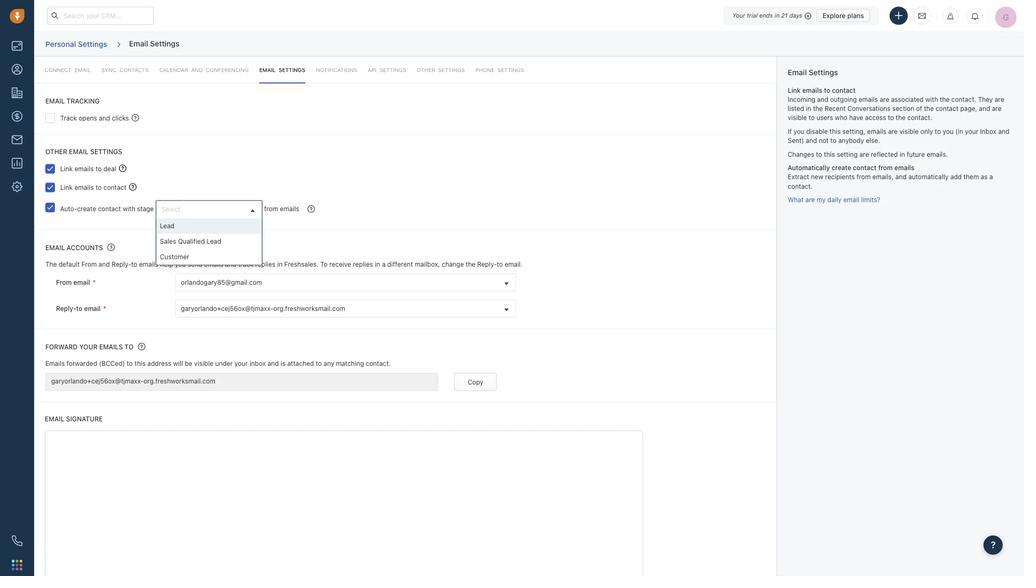 Task type: vqa. For each thing, say whether or not it's contained in the screenshot.
address
yes



Task type: locate. For each thing, give the bounding box(es) containing it.
this inside if you disable this setting, emails are visible only to you (in your inbox and sent) and not to anybody else.
[[830, 128, 841, 135]]

link down other email settings
[[60, 165, 73, 172]]

your
[[965, 128, 978, 135], [79, 343, 97, 351], [234, 360, 248, 367]]

in down incoming
[[806, 105, 811, 112]]

this down who
[[830, 128, 841, 135]]

1 horizontal spatial org.freshworksmail.com
[[273, 305, 345, 312]]

your trial ends in 21 days
[[733, 12, 802, 19]]

to down from email
[[76, 305, 82, 312]]

email up incoming
[[788, 68, 807, 77]]

email settings link
[[259, 57, 305, 83]]

question circled image right accounts
[[107, 243, 115, 252]]

link emails to deal
[[60, 165, 116, 172]]

garyorlando+cej56ox@tjmaxx- down the orlandogary85@gmail.com
[[181, 305, 273, 312]]

1 vertical spatial visible
[[900, 128, 919, 135]]

anybody
[[838, 137, 864, 144]]

email down default
[[74, 279, 90, 286]]

a right the as
[[990, 173, 993, 181]]

1 horizontal spatial replies
[[353, 261, 373, 268]]

new
[[811, 173, 823, 181]]

garyorlando+cej56ox@tjmaxx-org.freshworksmail.com down track
[[181, 305, 345, 312]]

email tracking
[[45, 97, 100, 104]]

2 vertical spatial your
[[234, 360, 248, 367]]

contact. right matching
[[366, 360, 391, 367]]

2 horizontal spatial settings
[[498, 67, 524, 73]]

create inside tab panel
[[77, 205, 96, 212]]

settings right api
[[380, 67, 406, 73]]

0 vertical spatial with
[[926, 96, 938, 103]]

visible inside if you disable this setting, emails are visible only to you (in your inbox and sent) and not to anybody else.
[[900, 128, 919, 135]]

0 horizontal spatial with
[[123, 205, 135, 212]]

question circled image
[[132, 113, 139, 122], [307, 204, 315, 213]]

visible down "listed"
[[788, 114, 807, 121]]

list box containing lead
[[156, 219, 262, 265]]

1 horizontal spatial from
[[81, 261, 97, 268]]

email inside "tab list"
[[259, 67, 276, 73]]

0 vertical spatial other
[[417, 67, 435, 73]]

question circled image
[[107, 243, 115, 252], [138, 342, 145, 351]]

email up link emails to deal
[[69, 148, 89, 155]]

1 vertical spatial create
[[77, 205, 96, 212]]

0 vertical spatial from
[[81, 261, 97, 268]]

0 horizontal spatial org.freshworksmail.com
[[144, 377, 215, 384]]

emails inside if you disable this setting, emails are visible only to you (in your inbox and sent) and not to anybody else.
[[867, 128, 887, 135]]

tab list containing connect email
[[34, 57, 777, 83]]

freshworks switcher image
[[12, 560, 22, 570]]

from down default
[[56, 279, 72, 286]]

section
[[892, 105, 914, 112]]

to right access in the right of the page
[[888, 114, 894, 121]]

list box
[[156, 219, 262, 265]]

reply- left email.
[[477, 261, 497, 268]]

are up the reflected
[[888, 128, 898, 135]]

1 horizontal spatial create
[[832, 164, 851, 172]]

this down not
[[824, 150, 835, 158]]

attached
[[287, 360, 314, 367]]

1 horizontal spatial with
[[926, 96, 938, 103]]

settings left notifications
[[279, 67, 305, 73]]

to left users
[[809, 114, 815, 121]]

question circled image right clicks
[[132, 113, 139, 122]]

org.freshworksmail.com down orlandogary85@gmail.com "link"
[[273, 305, 345, 312]]

question circled image for forward your emails to
[[138, 342, 145, 351]]

reply- down from email
[[56, 305, 76, 312]]

opens
[[79, 114, 97, 122]]

link
[[788, 86, 801, 94], [60, 165, 73, 172], [60, 184, 73, 191]]

to left the deal
[[96, 165, 102, 172]]

ends
[[759, 12, 773, 19]]

email for other email settings
[[69, 148, 89, 155]]

and left track
[[225, 261, 236, 268]]

0 vertical spatial link
[[788, 86, 801, 94]]

0 vertical spatial question circled image
[[132, 113, 139, 122]]

1 horizontal spatial lead
[[207, 238, 221, 245]]

track
[[60, 114, 77, 122]]

from down accounts
[[81, 261, 97, 268]]

api
[[368, 67, 376, 73]]

and right emails,
[[896, 173, 907, 181]]

notifications
[[316, 67, 357, 73]]

with left the stage
[[123, 205, 135, 212]]

contact. down of
[[908, 114, 932, 121]]

a
[[990, 173, 993, 181], [382, 261, 386, 268]]

reply- left help
[[112, 261, 131, 268]]

lead up sales at the left of page
[[160, 222, 175, 230]]

0 vertical spatial question circled image
[[107, 243, 115, 252]]

settings inside api settings link
[[380, 67, 406, 73]]

extract
[[788, 173, 809, 181]]

0 vertical spatial org.freshworksmail.com
[[273, 305, 345, 312]]

settings left phone
[[438, 67, 465, 73]]

settings up calendar
[[150, 39, 179, 48]]

lead
[[160, 222, 175, 230], [207, 238, 221, 245]]

to right not
[[831, 137, 837, 144]]

question circled image right forward your emails to on the left bottom of page
[[138, 342, 145, 351]]

0 horizontal spatial your
[[79, 343, 97, 351]]

create
[[832, 164, 851, 172], [77, 205, 96, 212]]

0 horizontal spatial create
[[77, 205, 96, 212]]

0 vertical spatial garyorlando+cej56ox@tjmaxx-
[[181, 305, 273, 312]]

visible right be
[[194, 360, 213, 367]]

application
[[45, 430, 643, 576]]

api settings link
[[368, 57, 406, 83]]

explore plans link
[[817, 9, 870, 22]]

email right daily on the top right of the page
[[844, 196, 859, 204]]

0 horizontal spatial lead
[[160, 222, 175, 230]]

this
[[830, 128, 841, 135], [824, 150, 835, 158], [135, 360, 146, 367]]

contact. inside tab panel
[[366, 360, 391, 367]]

1 vertical spatial a
[[382, 261, 386, 268]]

create down link emails to contact
[[77, 205, 96, 212]]

signature
[[66, 415, 103, 423]]

email right conferencing
[[259, 67, 276, 73]]

are
[[880, 96, 889, 103], [995, 96, 1004, 103], [992, 105, 1002, 112], [888, 128, 898, 135], [860, 150, 869, 158], [806, 196, 815, 204]]

other down track
[[45, 148, 67, 155]]

email for from email
[[74, 279, 90, 286]]

emails.
[[927, 150, 948, 158]]

contact. down "extract" at the right of the page
[[788, 182, 813, 190]]

contact
[[832, 86, 856, 94], [936, 105, 959, 112], [853, 164, 877, 172], [103, 184, 126, 191], [98, 205, 121, 212]]

2 vertical spatial visible
[[194, 360, 213, 367]]

a inside automatically create contact from emails extract new recipients from emails, and automatically add them as a contact.
[[990, 173, 993, 181]]

0 vertical spatial your
[[965, 128, 978, 135]]

1 vertical spatial question circled image
[[307, 204, 315, 213]]

2 vertical spatial from
[[264, 205, 278, 212]]

2 vertical spatial link
[[60, 184, 73, 191]]

replies right receive
[[353, 261, 373, 268]]

are inside if you disable this setting, emails are visible only to you (in your inbox and sent) and not to anybody else.
[[888, 128, 898, 135]]

0 horizontal spatial from
[[264, 205, 278, 212]]

other inside 'other settings' link
[[417, 67, 435, 73]]

garyorlando+cej56ox@tjmaxx- down (bcced)
[[51, 377, 144, 384]]

calendar and conferencing link
[[159, 57, 249, 83]]

settings up outgoing
[[809, 68, 838, 77]]

0 vertical spatial a
[[990, 173, 993, 181]]

your right (in
[[965, 128, 978, 135]]

settings up the deal
[[90, 148, 122, 155]]

are up conversations
[[880, 96, 889, 103]]

default
[[59, 261, 80, 268]]

1 vertical spatial from
[[857, 173, 871, 181]]

0 horizontal spatial question circled image
[[107, 243, 115, 252]]

listed
[[788, 105, 804, 112]]

settings inside email settings link
[[279, 67, 305, 73]]

1 horizontal spatial email settings
[[259, 67, 305, 73]]

email down from email
[[84, 305, 101, 312]]

in left future
[[900, 150, 905, 158]]

in inside link emails to contact incoming and outgoing emails are associated with the contact. they are listed in the recent conversations section of the contact page, and are visible to users who have access to the contact.
[[806, 105, 811, 112]]

link up incoming
[[788, 86, 801, 94]]

1 vertical spatial other
[[45, 148, 67, 155]]

accounts
[[67, 244, 103, 252]]

incoming
[[788, 96, 816, 103]]

any
[[324, 360, 334, 367]]

from
[[81, 261, 97, 268], [56, 279, 72, 286]]

0 horizontal spatial garyorlando+cej56ox@tjmaxx-
[[51, 377, 144, 384]]

question circled image right the "from emails" on the top left
[[307, 204, 315, 213]]

to left any at the bottom left
[[316, 360, 322, 367]]

you left (in
[[943, 128, 954, 135]]

question circled image for email accounts
[[107, 243, 115, 252]]

2 replies from the left
[[353, 261, 373, 268]]

settings for personal settings 'link'
[[78, 39, 107, 48]]

and
[[191, 67, 203, 73], [817, 96, 829, 103], [979, 105, 990, 112], [99, 114, 110, 122], [998, 128, 1010, 135], [806, 137, 817, 144], [896, 173, 907, 181], [99, 261, 110, 268], [225, 261, 236, 268], [268, 360, 279, 367]]

personal
[[45, 39, 76, 48]]

from emails
[[264, 205, 299, 212]]

are down they
[[992, 105, 1002, 112]]

0 vertical spatial from
[[878, 164, 893, 172]]

0 horizontal spatial you
[[175, 261, 186, 268]]

0 vertical spatial visible
[[788, 114, 807, 121]]

to
[[320, 261, 328, 268]]

1 vertical spatial link
[[60, 165, 73, 172]]

phone
[[476, 67, 495, 73]]

sync contacts link
[[101, 57, 149, 83]]

them
[[964, 173, 979, 181]]

1 vertical spatial from
[[56, 279, 72, 286]]

settings
[[150, 39, 179, 48], [78, 39, 107, 48], [279, 67, 305, 73], [380, 67, 406, 73], [809, 68, 838, 77]]

2 horizontal spatial you
[[943, 128, 954, 135]]

with inside link emails to contact incoming and outgoing emails are associated with the contact. they are listed in the recent conversations section of the contact page, and are visible to users who have access to the contact.
[[926, 96, 938, 103]]

1 horizontal spatial reply-
[[112, 261, 131, 268]]

is
[[281, 360, 286, 367]]

to right only
[[935, 128, 941, 135]]

org.freshworksmail.com down will
[[144, 377, 215, 384]]

click to learn how to link emails to contacts image
[[129, 183, 137, 191]]

lead down lead option
[[207, 238, 221, 245]]

1 horizontal spatial from
[[857, 173, 871, 181]]

2 horizontal spatial email settings
[[788, 68, 838, 77]]

create up recipients
[[832, 164, 851, 172]]

your left inbox at the bottom left of the page
[[234, 360, 248, 367]]

to up outgoing
[[824, 86, 830, 94]]

to down not
[[816, 150, 822, 158]]

contact.
[[952, 96, 976, 103], [908, 114, 932, 121], [788, 182, 813, 190], [366, 360, 391, 367]]

0 horizontal spatial email settings
[[129, 39, 179, 48]]

of
[[916, 105, 922, 112]]

contacts
[[119, 67, 149, 73]]

visible left only
[[900, 128, 919, 135]]

settings down the search your crm... text field on the top
[[78, 39, 107, 48]]

with right associated
[[926, 96, 938, 103]]

garyorlando+cej56ox@tjmaxx-org.freshworksmail.com down (bcced)
[[51, 377, 215, 384]]

email right connect
[[75, 67, 91, 73]]

explore plans
[[823, 12, 864, 19]]

to
[[824, 86, 830, 94], [809, 114, 815, 121], [888, 114, 894, 121], [935, 128, 941, 135], [831, 137, 837, 144], [816, 150, 822, 158], [96, 165, 102, 172], [96, 184, 102, 191], [131, 261, 137, 268], [497, 261, 503, 268], [76, 305, 82, 312], [125, 343, 134, 351], [127, 360, 133, 367], [316, 360, 322, 367]]

garyorlando+cej56ox@tjmaxx-
[[181, 305, 273, 312], [51, 377, 144, 384]]

1 horizontal spatial other
[[417, 67, 435, 73]]

different
[[387, 261, 413, 268]]

2 horizontal spatial your
[[965, 128, 978, 135]]

1 vertical spatial this
[[824, 150, 835, 158]]

0 vertical spatial lead
[[160, 222, 175, 230]]

you right if
[[794, 128, 805, 135]]

other
[[417, 67, 435, 73], [45, 148, 67, 155]]

are right they
[[995, 96, 1004, 103]]

1 vertical spatial org.freshworksmail.com
[[144, 377, 215, 384]]

in
[[775, 12, 780, 19], [806, 105, 811, 112], [900, 150, 905, 158], [277, 261, 283, 268], [375, 261, 380, 268]]

contact down changes to this setting are reflected in future emails.
[[853, 164, 877, 172]]

freshsales.
[[284, 261, 319, 268]]

sync contacts
[[101, 67, 149, 73]]

0 horizontal spatial settings
[[90, 148, 122, 155]]

send email image
[[919, 11, 926, 20]]

settings for other settings
[[438, 67, 465, 73]]

email.
[[505, 261, 523, 268]]

2 horizontal spatial visible
[[900, 128, 919, 135]]

other email settings
[[45, 148, 122, 155]]

0 vertical spatial create
[[832, 164, 851, 172]]

0 horizontal spatial other
[[45, 148, 67, 155]]

send
[[188, 261, 202, 268]]

1 horizontal spatial visible
[[788, 114, 807, 121]]

you right help
[[175, 261, 186, 268]]

forwarded
[[67, 360, 97, 367]]

and left clicks
[[99, 114, 110, 122]]

and down disable
[[806, 137, 817, 144]]

1 horizontal spatial your
[[234, 360, 248, 367]]

0 vertical spatial this
[[830, 128, 841, 135]]

create inside automatically create contact from emails extract new recipients from emails, and automatically add them as a contact.
[[832, 164, 851, 172]]

Search your CRM... text field
[[47, 7, 154, 25]]

visible
[[788, 114, 807, 121], [900, 128, 919, 135], [194, 360, 213, 367]]

1 vertical spatial question circled image
[[138, 342, 145, 351]]

1 horizontal spatial a
[[990, 173, 993, 181]]

email settings
[[129, 39, 179, 48], [259, 67, 305, 73], [788, 68, 838, 77]]

sales
[[160, 238, 176, 245]]

replies right track
[[255, 261, 275, 268]]

contact up outgoing
[[832, 86, 856, 94]]

reply-
[[112, 261, 131, 268], [477, 261, 497, 268], [56, 305, 76, 312]]

phone image
[[12, 536, 22, 546]]

tab panel
[[34, 57, 777, 576]]

link for link emails to contact
[[60, 184, 73, 191]]

this left address
[[135, 360, 146, 367]]

not
[[819, 137, 829, 144]]

link inside link emails to contact incoming and outgoing emails are associated with the contact. they are listed in the recent conversations section of the contact page, and are visible to users who have access to the contact.
[[788, 86, 801, 94]]

and up recent
[[817, 96, 829, 103]]

org.freshworksmail.com inside garyorlando+cej56ox@tjmaxx-org.freshworksmail.com link
[[273, 305, 345, 312]]

1 vertical spatial garyorlando+cej56ox@tjmaxx-
[[51, 377, 144, 384]]

email inside "tab list"
[[75, 67, 91, 73]]

tracking
[[67, 97, 100, 104]]

0 horizontal spatial replies
[[255, 261, 275, 268]]

0 horizontal spatial reply-
[[56, 305, 76, 312]]

1 horizontal spatial settings
[[438, 67, 465, 73]]

link up auto-
[[60, 184, 73, 191]]

email left signature
[[45, 415, 64, 423]]

your inside if you disable this setting, emails are visible only to you (in your inbox and sent) and not to anybody else.
[[965, 128, 978, 135]]

automatically
[[909, 173, 949, 181]]

create for automatically
[[832, 164, 851, 172]]

address
[[147, 360, 171, 367]]

settings inside personal settings 'link'
[[78, 39, 107, 48]]

connect email link
[[45, 57, 91, 83]]

1 horizontal spatial question circled image
[[138, 342, 145, 351]]

settings for phone settings
[[498, 67, 524, 73]]

and inside automatically create contact from emails extract new recipients from emails, and automatically add them as a contact.
[[896, 173, 907, 181]]

the default from and reply-to emails help you send emails and track replies in freshsales. to receive replies in a different mailbox, change the reply-to email.
[[45, 261, 523, 268]]

tab list
[[34, 57, 777, 83]]



Task type: describe. For each thing, give the bounding box(es) containing it.
and down they
[[979, 105, 990, 112]]

tab panel containing email tracking
[[34, 57, 777, 576]]

automatically
[[788, 164, 830, 172]]

sales qualified lead option
[[156, 234, 262, 249]]

to up (bcced)
[[125, 343, 134, 351]]

0 horizontal spatial a
[[382, 261, 386, 268]]

only
[[921, 128, 933, 135]]

calendar and conferencing
[[159, 67, 249, 73]]

outgoing
[[830, 96, 857, 103]]

link emails to contact incoming and outgoing emails are associated with the contact. they are listed in the recent conversations section of the contact page, and are visible to users who have access to the contact.
[[788, 86, 1004, 121]]

sales qualified lead
[[160, 238, 221, 245]]

recipients
[[825, 173, 855, 181]]

trial
[[747, 12, 758, 19]]

associated
[[891, 96, 924, 103]]

receive
[[329, 261, 351, 268]]

connect
[[45, 67, 71, 73]]

phone settings
[[476, 67, 524, 73]]

and down accounts
[[99, 261, 110, 268]]

access
[[865, 114, 886, 121]]

email up the
[[45, 244, 65, 252]]

0 vertical spatial garyorlando+cej56ox@tjmaxx-org.freshworksmail.com
[[181, 305, 345, 312]]

1 vertical spatial garyorlando+cej56ox@tjmaxx-org.freshworksmail.com
[[51, 377, 215, 384]]

to left help
[[131, 261, 137, 268]]

are down else. at right top
[[860, 150, 869, 158]]

plans
[[848, 12, 864, 19]]

copy
[[468, 378, 483, 386]]

help
[[160, 261, 173, 268]]

if you disable this setting, emails are visible only to you (in your inbox and sent) and not to anybody else.
[[788, 128, 1010, 144]]

contact left 'click to learn how to link emails to contacts' image
[[103, 184, 126, 191]]

what's new image
[[947, 13, 954, 20]]

what
[[788, 196, 804, 204]]

email settings inside "tab list"
[[259, 67, 305, 73]]

personal settings
[[45, 39, 107, 48]]

disable
[[806, 128, 828, 135]]

in left freshsales.
[[277, 261, 283, 268]]

setting
[[837, 150, 858, 158]]

garyorlando+cej56ox@tjmaxx-org.freshworksmail.com link
[[176, 300, 516, 317]]

notifications link
[[316, 57, 357, 83]]

the right of
[[924, 105, 934, 112]]

in left '21'
[[775, 12, 780, 19]]

recent
[[825, 105, 846, 112]]

page,
[[960, 105, 977, 112]]

inbox
[[980, 128, 997, 135]]

2 vertical spatial this
[[135, 360, 146, 367]]

contact. up page,
[[952, 96, 976, 103]]

changes to this setting are reflected in future emails.
[[788, 150, 948, 158]]

1 horizontal spatial garyorlando+cej56ox@tjmaxx-
[[181, 305, 273, 312]]

are left my
[[806, 196, 815, 204]]

customer
[[160, 253, 189, 261]]

other settings link
[[417, 57, 465, 83]]

click to learn how to link conversations to deals image
[[119, 165, 126, 172]]

limits?
[[861, 196, 881, 204]]

reflected
[[871, 150, 898, 158]]

your
[[733, 12, 745, 19]]

link emails to contact
[[60, 184, 126, 191]]

create for auto-
[[77, 205, 96, 212]]

visible inside link emails to contact incoming and outgoing emails are associated with the contact. they are listed in the recent conversations section of the contact page, and are visible to users who have access to the contact.
[[788, 114, 807, 121]]

orlandogary85@gmail.com
[[181, 279, 262, 286]]

my
[[817, 196, 826, 204]]

0 horizontal spatial question circled image
[[132, 113, 139, 122]]

from email
[[56, 279, 90, 286]]

2 horizontal spatial from
[[878, 164, 893, 172]]

contact down link emails to contact
[[98, 205, 121, 212]]

setting,
[[843, 128, 865, 135]]

phone element
[[6, 530, 28, 552]]

emails
[[45, 360, 65, 367]]

the up users
[[813, 105, 823, 112]]

other for other settings
[[417, 67, 435, 73]]

copy button
[[454, 373, 497, 391]]

settings for api settings link
[[380, 67, 406, 73]]

emails forwarded (bcced) to this address will be visible under your inbox and is attached to any matching contact.
[[45, 360, 391, 367]]

link for link emails to contact incoming and outgoing emails are associated with the contact. they are listed in the recent conversations section of the contact page, and are visible to users who have access to the contact.
[[788, 86, 801, 94]]

email signature
[[45, 415, 103, 423]]

future
[[907, 150, 925, 158]]

reply-to email
[[56, 305, 101, 312]]

else.
[[866, 137, 880, 144]]

21
[[781, 12, 788, 19]]

calendar
[[159, 67, 188, 73]]

other for other email settings
[[45, 148, 67, 155]]

emails inside automatically create contact from emails extract new recipients from emails, and automatically add them as a contact.
[[895, 164, 915, 172]]

the right change
[[466, 261, 476, 268]]

1 vertical spatial lead
[[207, 238, 221, 245]]

1 horizontal spatial question circled image
[[307, 204, 315, 213]]

and inside the calendar and conferencing link
[[191, 67, 203, 73]]

settings for email settings link
[[279, 67, 305, 73]]

email up "contacts"
[[129, 39, 148, 48]]

phone settings link
[[476, 57, 524, 83]]

explore
[[823, 12, 846, 19]]

track
[[238, 261, 254, 268]]

changes
[[788, 150, 814, 158]]

emails,
[[873, 173, 894, 181]]

lead option
[[156, 219, 262, 234]]

email accounts
[[45, 244, 103, 252]]

1 horizontal spatial you
[[794, 128, 805, 135]]

customer option
[[156, 249, 262, 265]]

2 horizontal spatial reply-
[[477, 261, 497, 268]]

daily
[[828, 196, 842, 204]]

(bcced)
[[99, 360, 125, 367]]

will
[[173, 360, 183, 367]]

qualified
[[178, 238, 205, 245]]

to down link emails to deal
[[96, 184, 102, 191]]

other settings
[[417, 67, 465, 73]]

the down section
[[896, 114, 906, 121]]

select
[[162, 206, 181, 213]]

email for connect email
[[75, 67, 91, 73]]

and right inbox
[[998, 128, 1010, 135]]

contact left page,
[[936, 105, 959, 112]]

contact. inside automatically create contact from emails extract new recipients from emails, and automatically add them as a contact.
[[788, 182, 813, 190]]

0 horizontal spatial visible
[[194, 360, 213, 367]]

contact inside automatically create contact from emails extract new recipients from emails, and automatically add them as a contact.
[[853, 164, 877, 172]]

(in
[[956, 128, 963, 135]]

track opens and clicks
[[60, 114, 129, 122]]

1 vertical spatial with
[[123, 205, 135, 212]]

days
[[789, 12, 802, 19]]

to right (bcced)
[[127, 360, 133, 367]]

sent)
[[788, 137, 804, 144]]

in left different
[[375, 261, 380, 268]]

what are my daily email limits?
[[788, 196, 881, 204]]

the right associated
[[940, 96, 950, 103]]

link for link emails to deal
[[60, 165, 73, 172]]

the
[[45, 261, 57, 268]]

under
[[215, 360, 233, 367]]

who
[[835, 114, 848, 121]]

auto-
[[60, 205, 77, 212]]

orlandogary85@gmail.com link
[[176, 274, 516, 291]]

select link
[[156, 201, 262, 218]]

1 vertical spatial your
[[79, 343, 97, 351]]

conversations
[[848, 105, 891, 112]]

if
[[788, 128, 792, 135]]

automatically create contact from emails extract new recipients from emails, and automatically add them as a contact.
[[788, 164, 993, 190]]

forward your emails to
[[45, 343, 134, 351]]

0 horizontal spatial from
[[56, 279, 72, 286]]

you inside tab panel
[[175, 261, 186, 268]]

to left email.
[[497, 261, 503, 268]]

email up track
[[45, 97, 65, 104]]

1 replies from the left
[[255, 261, 275, 268]]

as
[[981, 173, 988, 181]]

matching
[[336, 360, 364, 367]]

and left is
[[268, 360, 279, 367]]



